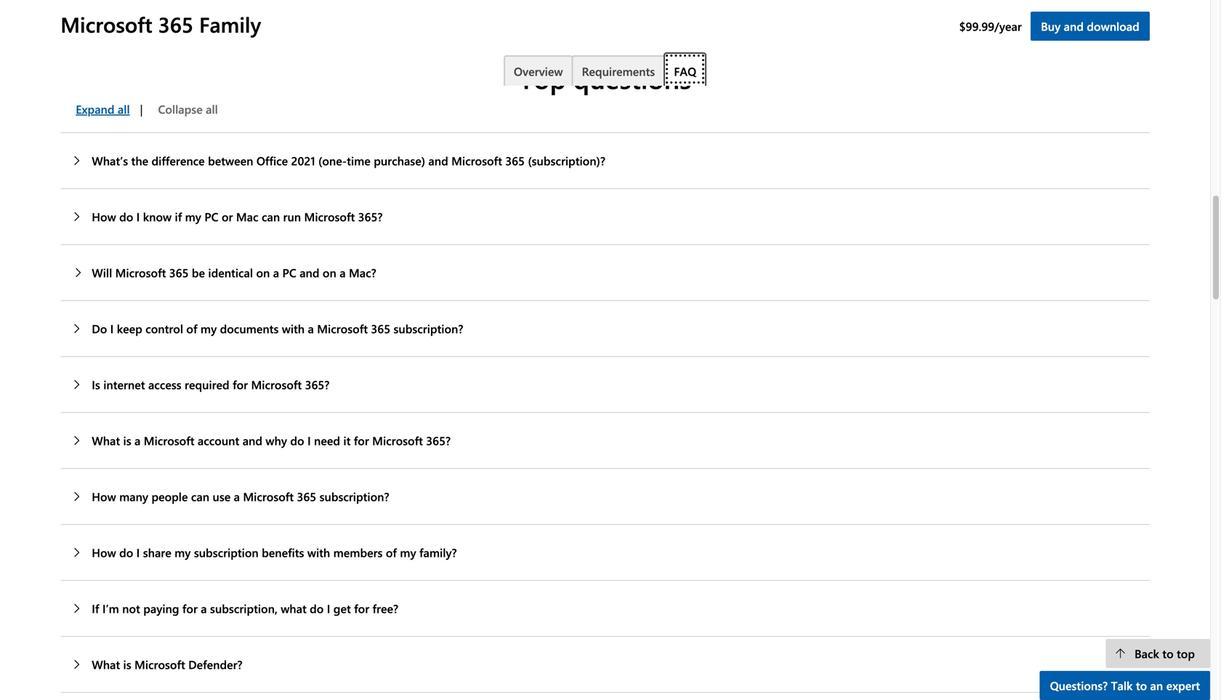 Task type: locate. For each thing, give the bounding box(es) containing it.
i left know
[[136, 209, 140, 224]]

mac
[[236, 209, 258, 224]]

is down internet
[[123, 433, 131, 448]]

0 vertical spatial is
[[123, 433, 131, 448]]

1 vertical spatial to
[[1136, 678, 1147, 693]]

0 vertical spatial of
[[186, 321, 197, 336]]

of
[[186, 321, 197, 336], [386, 545, 397, 560]]

between
[[208, 153, 253, 168]]

i left get
[[327, 601, 330, 616]]

what is a microsoft account and why do i need it for microsoft 365? button
[[61, 413, 1150, 468]]

is inside "dropdown button"
[[123, 656, 131, 672]]

how do i share my subscription benefits with members of my family?
[[92, 545, 457, 560]]

1 horizontal spatial pc
[[282, 265, 296, 280]]

0 horizontal spatial of
[[186, 321, 197, 336]]

subscription
[[194, 545, 259, 560]]

can left run
[[262, 209, 280, 224]]

1 vertical spatial subscription?
[[320, 489, 389, 504]]

all for expand all
[[118, 101, 130, 117]]

benefits
[[262, 545, 304, 560]]

1 horizontal spatial on
[[323, 265, 336, 280]]

to inside back to top link
[[1163, 646, 1174, 661]]

i left share
[[136, 545, 140, 560]]

can left use
[[191, 489, 209, 504]]

questions?
[[1050, 678, 1108, 693]]

and inside button
[[1064, 18, 1084, 34]]

with inside 'dropdown button'
[[307, 545, 330, 560]]

do
[[119, 209, 133, 224], [290, 433, 304, 448], [119, 545, 133, 560], [310, 601, 324, 616]]

do i keep control of my documents with a microsoft 365 subscription?
[[92, 321, 463, 336]]

what down i'm
[[92, 656, 120, 672]]

to inside questions? talk to an expert dropdown button
[[1136, 678, 1147, 693]]

free?
[[373, 601, 398, 616]]

be
[[192, 265, 205, 280]]

with for members
[[307, 545, 330, 560]]

on
[[256, 265, 270, 280], [323, 265, 336, 280]]

2 vertical spatial 365?
[[426, 433, 451, 448]]

0 vertical spatial what
[[92, 433, 120, 448]]

with right benefits
[[307, 545, 330, 560]]

account
[[198, 433, 239, 448]]

with
[[282, 321, 305, 336], [307, 545, 330, 560]]

family?
[[419, 545, 457, 560]]

how inside 'dropdown button'
[[92, 545, 116, 560]]

2 all from the left
[[206, 101, 218, 117]]

what for what is microsoft defender?
[[92, 656, 120, 672]]

for right the it
[[354, 433, 369, 448]]

365?
[[358, 209, 383, 224], [305, 377, 330, 392], [426, 433, 451, 448]]

with right documents
[[282, 321, 305, 336]]

on right identical
[[256, 265, 270, 280]]

0 horizontal spatial on
[[256, 265, 270, 280]]

0 vertical spatial to
[[1163, 646, 1174, 661]]

buy and download
[[1041, 18, 1140, 34]]

365 left "be"
[[169, 265, 189, 280]]

1 is from the top
[[123, 433, 131, 448]]

1 vertical spatial is
[[123, 656, 131, 672]]

mac?
[[349, 265, 376, 280]]

for right required
[[233, 377, 248, 392]]

my
[[185, 209, 201, 224], [201, 321, 217, 336], [175, 545, 191, 560], [400, 545, 416, 560]]

0 vertical spatial how
[[92, 209, 116, 224]]

1 vertical spatial pc
[[282, 265, 296, 280]]

2 how from the top
[[92, 489, 116, 504]]

questions? talk to an expert
[[1050, 678, 1200, 693]]

2 vertical spatial how
[[92, 545, 116, 560]]

buy and download button
[[1031, 12, 1150, 41]]

1 vertical spatial of
[[386, 545, 397, 560]]

access
[[148, 377, 181, 392]]

to
[[1163, 646, 1174, 661], [1136, 678, 1147, 693]]

is inside dropdown button
[[123, 433, 131, 448]]

top
[[1177, 646, 1195, 661]]

for right get
[[354, 601, 369, 616]]

1 horizontal spatial subscription?
[[394, 321, 463, 336]]

if
[[175, 209, 182, 224]]

to left top
[[1163, 646, 1174, 661]]

i'm
[[102, 601, 119, 616]]

expand all button
[[61, 95, 140, 124]]

2 what from the top
[[92, 656, 120, 672]]

1 horizontal spatial of
[[386, 545, 397, 560]]

time
[[347, 153, 371, 168]]

i left need
[[307, 433, 311, 448]]

do i keep control of my documents with a microsoft 365 subscription? button
[[61, 301, 1150, 356]]

is for microsoft
[[123, 656, 131, 672]]

what is microsoft defender?
[[92, 656, 243, 672]]

do right why
[[290, 433, 304, 448]]

what inside dropdown button
[[92, 433, 120, 448]]

to left the an
[[1136, 678, 1147, 693]]

i inside the how do i know if my pc or mac can run microsoft 365? dropdown button
[[136, 209, 140, 224]]

0 horizontal spatial all
[[118, 101, 130, 117]]

and left mac?
[[300, 265, 320, 280]]

1 horizontal spatial 365?
[[358, 209, 383, 224]]

1 how from the top
[[92, 209, 116, 224]]

of inside 'dropdown button'
[[386, 545, 397, 560]]

0 horizontal spatial with
[[282, 321, 305, 336]]

365 left "family"
[[158, 10, 193, 38]]

top
[[519, 60, 566, 96]]

do right what
[[310, 601, 324, 616]]

subscription? inside how many people can use a microsoft 365 subscription? dropdown button
[[320, 489, 389, 504]]

365 left (subscription)?
[[505, 153, 525, 168]]

1 vertical spatial how
[[92, 489, 116, 504]]

and right purchase) at top left
[[428, 153, 448, 168]]

subscription? inside the do i keep control of my documents with a microsoft 365 subscription? dropdown button
[[394, 321, 463, 336]]

1 horizontal spatial can
[[262, 209, 280, 224]]

|
[[140, 101, 143, 117]]

1 what from the top
[[92, 433, 120, 448]]

all for collapse all
[[206, 101, 218, 117]]

how left share
[[92, 545, 116, 560]]

how left many
[[92, 489, 116, 504]]

0 horizontal spatial 365?
[[305, 377, 330, 392]]

requirements link
[[572, 55, 665, 86]]

all inside expand all button
[[118, 101, 130, 117]]

0 horizontal spatial subscription?
[[320, 489, 389, 504]]

purchase)
[[374, 153, 425, 168]]

i
[[136, 209, 140, 224], [110, 321, 114, 336], [307, 433, 311, 448], [136, 545, 140, 560], [327, 601, 330, 616]]

how left know
[[92, 209, 116, 224]]

1 vertical spatial with
[[307, 545, 330, 560]]

1 horizontal spatial all
[[206, 101, 218, 117]]

share
[[143, 545, 171, 560]]

do left share
[[119, 545, 133, 560]]

with for a
[[282, 321, 305, 336]]

pc down run
[[282, 265, 296, 280]]

what
[[92, 433, 120, 448], [92, 656, 120, 672]]

1 vertical spatial what
[[92, 656, 120, 672]]

how for how do i share my subscription benefits with members of my family?
[[92, 545, 116, 560]]

what inside "dropdown button"
[[92, 656, 120, 672]]

for
[[233, 377, 248, 392], [354, 433, 369, 448], [182, 601, 198, 616], [354, 601, 369, 616]]

and
[[1064, 18, 1084, 34], [428, 153, 448, 168], [300, 265, 320, 280], [243, 433, 262, 448]]

1 vertical spatial 365?
[[305, 377, 330, 392]]

on left mac?
[[323, 265, 336, 280]]

microsoft
[[61, 10, 152, 38], [452, 153, 502, 168], [304, 209, 355, 224], [115, 265, 166, 280], [317, 321, 368, 336], [251, 377, 302, 392], [144, 433, 194, 448], [372, 433, 423, 448], [243, 489, 294, 504], [135, 656, 185, 672]]

i right the "do"
[[110, 321, 114, 336]]

a
[[273, 265, 279, 280], [340, 265, 346, 280], [308, 321, 314, 336], [135, 433, 141, 448], [234, 489, 240, 504], [201, 601, 207, 616]]

all inside collapse all "button"
[[206, 101, 218, 117]]

how for how many people can use a microsoft 365 subscription?
[[92, 489, 116, 504]]

1 horizontal spatial to
[[1163, 646, 1174, 661]]

requirements
[[582, 63, 655, 79]]

3 how from the top
[[92, 545, 116, 560]]

pc left or in the top left of the page
[[205, 209, 219, 224]]

a right documents
[[308, 321, 314, 336]]

my right share
[[175, 545, 191, 560]]

how
[[92, 209, 116, 224], [92, 489, 116, 504], [92, 545, 116, 560]]

2 horizontal spatial 365?
[[426, 433, 451, 448]]

group
[[61, 95, 228, 124]]

1 all from the left
[[118, 101, 130, 117]]

1 horizontal spatial with
[[307, 545, 330, 560]]

1 on from the left
[[256, 265, 270, 280]]

365 down need
[[297, 489, 316, 504]]

for inside is internet access required for microsoft 365? dropdown button
[[233, 377, 248, 392]]

what's the difference between office 2021 (one-time purchase) and microsoft 365 (subscription)? button
[[61, 133, 1150, 188]]

all right collapse
[[206, 101, 218, 117]]

0 horizontal spatial to
[[1136, 678, 1147, 693]]

is
[[123, 433, 131, 448], [123, 656, 131, 672]]

0 vertical spatial subscription?
[[394, 321, 463, 336]]

0 vertical spatial with
[[282, 321, 305, 336]]

what down is
[[92, 433, 120, 448]]

a left subscription,
[[201, 601, 207, 616]]

365
[[158, 10, 193, 38], [505, 153, 525, 168], [169, 265, 189, 280], [371, 321, 390, 336], [297, 489, 316, 504]]

pc
[[205, 209, 219, 224], [282, 265, 296, 280]]

is down not
[[123, 656, 131, 672]]

1 vertical spatial can
[[191, 489, 209, 504]]

and right buy
[[1064, 18, 1084, 34]]

with inside dropdown button
[[282, 321, 305, 336]]

subscription?
[[394, 321, 463, 336], [320, 489, 389, 504]]

will microsoft 365 be identical on a pc and on a mac?
[[92, 265, 376, 280]]

0 horizontal spatial pc
[[205, 209, 219, 224]]

of right control
[[186, 321, 197, 336]]

overview
[[514, 63, 563, 79]]

overview link
[[504, 55, 573, 86]]

all left '|'
[[118, 101, 130, 117]]

of right members
[[386, 545, 397, 560]]

0 vertical spatial can
[[262, 209, 280, 224]]

can
[[262, 209, 280, 224], [191, 489, 209, 504]]

how many people can use a microsoft 365 subscription?
[[92, 489, 389, 504]]

buy
[[1041, 18, 1061, 34]]

identical
[[208, 265, 253, 280]]

2 is from the top
[[123, 656, 131, 672]]



Task type: describe. For each thing, give the bounding box(es) containing it.
an
[[1151, 678, 1163, 693]]

2 on from the left
[[323, 265, 336, 280]]

if i'm not paying for a subscription, what do i get for free? button
[[61, 581, 1150, 636]]

questions? talk to an expert button
[[1040, 671, 1210, 700]]

office
[[257, 153, 288, 168]]

for inside what is a microsoft account and why do i need it for microsoft 365? dropdown button
[[354, 433, 369, 448]]

microsoft inside "dropdown button"
[[135, 656, 185, 672]]

defender?
[[188, 656, 243, 672]]

members
[[333, 545, 383, 560]]

will
[[92, 265, 112, 280]]

collapse all
[[158, 101, 218, 117]]

group containing expand all
[[61, 95, 228, 124]]

of inside dropdown button
[[186, 321, 197, 336]]

many
[[119, 489, 148, 504]]

back
[[1135, 646, 1160, 661]]

my right if
[[185, 209, 201, 224]]

the
[[131, 153, 148, 168]]

my left family?
[[400, 545, 416, 560]]

back to top
[[1135, 646, 1195, 661]]

(one-
[[318, 153, 347, 168]]

why
[[266, 433, 287, 448]]

and left why
[[243, 433, 262, 448]]

i inside the how do i share my subscription benefits with members of my family? 'dropdown button'
[[136, 545, 140, 560]]

paying
[[143, 601, 179, 616]]

i inside the do i keep control of my documents with a microsoft 365 subscription? dropdown button
[[110, 321, 114, 336]]

what
[[281, 601, 307, 616]]

keep
[[117, 321, 142, 336]]

do inside dropdown button
[[310, 601, 324, 616]]

back to top link
[[1106, 639, 1210, 668]]

family
[[199, 10, 261, 38]]

how do i know if my pc or mac can run microsoft 365? button
[[61, 189, 1150, 244]]

0 vertical spatial pc
[[205, 209, 219, 224]]

0 horizontal spatial can
[[191, 489, 209, 504]]

0 vertical spatial 365?
[[358, 209, 383, 224]]

what's
[[92, 153, 128, 168]]

do inside 'dropdown button'
[[119, 545, 133, 560]]

subscription,
[[210, 601, 278, 616]]

is internet access required for microsoft 365? button
[[61, 357, 1150, 412]]

faq link
[[664, 52, 707, 86]]

i inside what is a microsoft account and why do i need it for microsoft 365? dropdown button
[[307, 433, 311, 448]]

top questions
[[519, 60, 691, 96]]

people
[[152, 489, 188, 504]]

need
[[314, 433, 340, 448]]

a up many
[[135, 433, 141, 448]]

expert
[[1167, 678, 1200, 693]]

what is microsoft defender? button
[[61, 637, 1150, 692]]

or
[[222, 209, 233, 224]]

use
[[213, 489, 231, 504]]

is internet access required for microsoft 365?
[[92, 377, 330, 392]]

do
[[92, 321, 107, 336]]

what's the difference between office 2021 (one-time purchase) and microsoft 365 (subscription)?
[[92, 153, 606, 168]]

collapse all button
[[143, 95, 228, 124]]

is
[[92, 377, 100, 392]]

how many people can use a microsoft 365 subscription? button
[[61, 469, 1150, 524]]

i inside if i'm not paying for a subscription, what do i get for free? dropdown button
[[327, 601, 330, 616]]

microsoft 365 family
[[61, 10, 261, 38]]

a right use
[[234, 489, 240, 504]]

what is a microsoft account and why do i need it for microsoft 365?
[[92, 433, 451, 448]]

run
[[283, 209, 301, 224]]

$99.99/year
[[959, 18, 1022, 34]]

if
[[92, 601, 99, 616]]

for right paying
[[182, 601, 198, 616]]

get
[[334, 601, 351, 616]]

documents
[[220, 321, 279, 336]]

do left know
[[119, 209, 133, 224]]

will microsoft 365 be identical on a pc and on a mac? button
[[61, 245, 1150, 300]]

difference
[[152, 153, 205, 168]]

talk
[[1111, 678, 1133, 693]]

a inside dropdown button
[[201, 601, 207, 616]]

if i'm not paying for a subscription, what do i get for free?
[[92, 601, 398, 616]]

my left documents
[[201, 321, 217, 336]]

how do i know if my pc or mac can run microsoft 365?
[[92, 209, 383, 224]]

download
[[1087, 18, 1140, 34]]

required
[[185, 377, 230, 392]]

is for a
[[123, 433, 131, 448]]

(subscription)?
[[528, 153, 606, 168]]

what for what is a microsoft account and why do i need it for microsoft 365?
[[92, 433, 120, 448]]

a left mac?
[[340, 265, 346, 280]]

how do i share my subscription benefits with members of my family? button
[[61, 525, 1150, 580]]

expand
[[76, 101, 115, 117]]

control
[[146, 321, 183, 336]]

internet
[[103, 377, 145, 392]]

365 down mac?
[[371, 321, 390, 336]]

learn more about microsoft 365 family. tab list
[[61, 52, 1150, 86]]

expand all
[[76, 101, 130, 117]]

questions
[[574, 60, 691, 96]]

a right identical
[[273, 265, 279, 280]]

it
[[343, 433, 351, 448]]

know
[[143, 209, 172, 224]]

not
[[122, 601, 140, 616]]

2021
[[291, 153, 315, 168]]

collapse
[[158, 101, 203, 117]]

faq
[[674, 63, 697, 79]]

how for how do i know if my pc or mac can run microsoft 365?
[[92, 209, 116, 224]]



Task type: vqa. For each thing, say whether or not it's contained in the screenshot.
Can in the 'dropdown button'
yes



